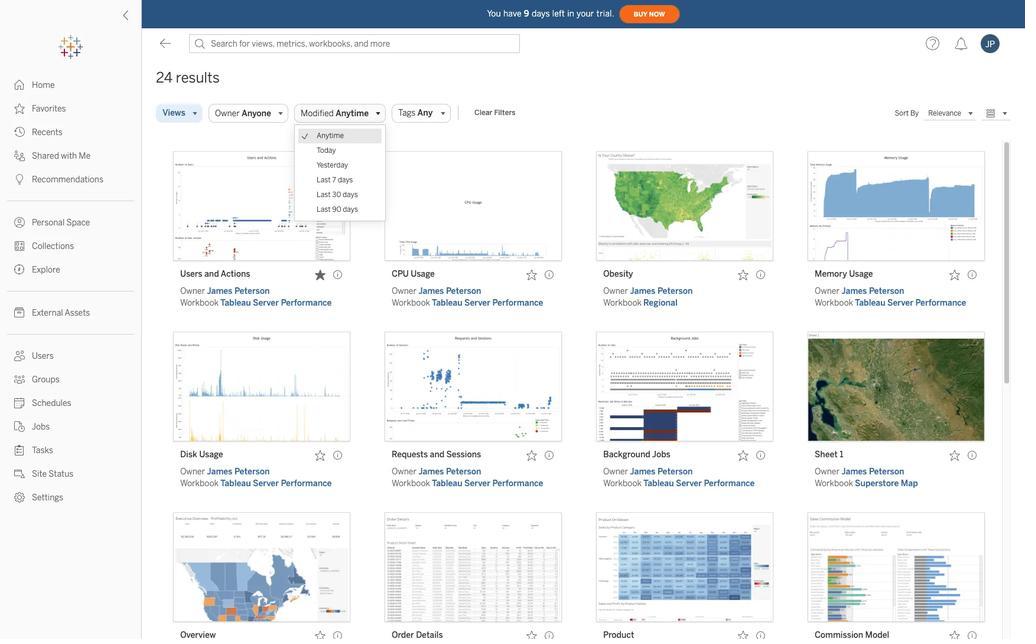 Task type: vqa. For each thing, say whether or not it's contained in the screenshot.


Task type: describe. For each thing, give the bounding box(es) containing it.
now
[[649, 10, 665, 18]]

workbook for background jobs
[[603, 479, 642, 489]]

usage for memory usage
[[849, 269, 873, 279]]

obesity
[[603, 269, 633, 279]]

users and actions
[[180, 269, 250, 279]]

usage for disk usage
[[199, 450, 223, 460]]

external assets link
[[0, 301, 141, 325]]

james peterson link for users and actions
[[207, 287, 270, 297]]

main region
[[142, 59, 1025, 640]]

any
[[417, 108, 433, 118]]

james for users and actions
[[207, 287, 232, 297]]

by text only_f5he34f image for external assets
[[14, 308, 25, 318]]

by text only_f5he34f image for collections
[[14, 241, 25, 252]]

jobs link
[[0, 415, 141, 439]]

superstore map link
[[855, 479, 918, 489]]

tasks
[[32, 446, 53, 456]]

sort
[[895, 109, 909, 118]]

filters
[[494, 109, 515, 117]]

workbook for memory usage
[[815, 298, 853, 308]]

9
[[524, 9, 529, 19]]

actions
[[221, 269, 250, 279]]

shared with me link
[[0, 144, 141, 168]]

tableau server performance link for cpu usage
[[432, 298, 543, 308]]

schedules
[[32, 399, 71, 409]]

owner james peterson workbook tableau server performance for requests and sessions
[[392, 467, 543, 489]]

relevance button
[[924, 106, 977, 121]]

favorites link
[[0, 97, 141, 121]]

recents link
[[0, 121, 141, 144]]

james peterson link for cpu usage
[[418, 287, 481, 297]]

owner anyone
[[215, 108, 271, 118]]

settings link
[[0, 486, 141, 510]]

by text only_f5he34f image for shared with me
[[14, 151, 25, 161]]

sessions
[[446, 450, 481, 460]]

home
[[32, 80, 55, 90]]

and for actions
[[204, 269, 219, 279]]

peterson for obesity
[[658, 287, 693, 297]]

sort by
[[895, 109, 919, 118]]

regional link
[[643, 298, 677, 308]]

views
[[162, 108, 185, 118]]

james peterson link for sheet 1
[[841, 467, 904, 477]]

workbook for sheet 1
[[815, 479, 853, 489]]

cpu usage
[[392, 269, 435, 279]]

james for requests and sessions
[[418, 467, 444, 477]]

status
[[49, 470, 73, 480]]

requests and sessions
[[392, 450, 481, 460]]

by text only_f5he34f image for personal space
[[14, 217, 25, 228]]

owner for requests and sessions
[[392, 467, 417, 477]]

by text only_f5he34f image for favorites
[[14, 103, 25, 114]]

home link
[[0, 73, 141, 97]]

tableau server performance link for memory usage
[[855, 298, 966, 308]]

performance for cpu usage
[[492, 298, 543, 308]]

tableau server performance link for requests and sessions
[[432, 479, 543, 489]]

owner for memory usage
[[815, 287, 840, 297]]

by text only_f5he34f image for recents
[[14, 127, 25, 138]]

tags any
[[398, 108, 433, 118]]

tableau server performance link for background jobs
[[643, 479, 755, 489]]

performance for users and actions
[[281, 298, 332, 308]]

last for last 7 days
[[317, 176, 331, 184]]

performance for memory usage
[[915, 298, 966, 308]]

personal
[[32, 218, 65, 228]]

by text only_f5he34f image for settings
[[14, 493, 25, 503]]

site status link
[[0, 463, 141, 486]]

disk usage
[[180, 450, 223, 460]]

owner for background jobs
[[603, 467, 628, 477]]

modified
[[301, 108, 334, 118]]

explore link
[[0, 258, 141, 282]]

jobs inside main region
[[652, 450, 670, 460]]

24
[[156, 69, 173, 86]]

background jobs
[[603, 450, 670, 460]]

clear filters button
[[469, 106, 521, 120]]

by text only_f5he34f image for site status
[[14, 469, 25, 480]]

groups
[[32, 375, 60, 385]]

requests
[[392, 450, 428, 460]]

owner james peterson workbook tableau server performance for memory usage
[[815, 287, 966, 308]]

30
[[332, 191, 341, 199]]

trial.
[[596, 9, 614, 19]]

site status
[[32, 470, 73, 480]]

recommendations
[[32, 175, 103, 185]]

7
[[332, 176, 336, 184]]

tableau for requests and sessions
[[432, 479, 462, 489]]

buy now
[[634, 10, 665, 18]]

recommendations link
[[0, 168, 141, 191]]

by text only_f5he34f image for home
[[14, 80, 25, 90]]

background
[[603, 450, 650, 460]]

days for last 7 days
[[338, 176, 353, 184]]

server for users and actions
[[253, 298, 279, 308]]

buy now button
[[619, 5, 680, 24]]

james for obesity
[[630, 287, 655, 297]]

owner james peterson workbook regional
[[603, 287, 693, 308]]

memory
[[815, 269, 847, 279]]

collections link
[[0, 235, 141, 258]]

performance for background jobs
[[704, 479, 755, 489]]

by text only_f5he34f image for recommendations
[[14, 174, 25, 185]]

in
[[567, 9, 574, 19]]

workbook for disk usage
[[180, 479, 219, 489]]

users link
[[0, 344, 141, 368]]

days right 9
[[532, 9, 550, 19]]

tableau for disk usage
[[220, 479, 251, 489]]

me
[[79, 151, 91, 161]]

tableau for users and actions
[[220, 298, 251, 308]]

shared with me
[[32, 151, 91, 161]]

relevance
[[928, 109, 961, 118]]

owner james peterson workbook tableau server performance for users and actions
[[180, 287, 332, 308]]

space
[[66, 218, 90, 228]]

list box inside filter bar region
[[295, 125, 385, 221]]

recents
[[32, 128, 62, 138]]

explore
[[32, 265, 60, 275]]

navigation panel element
[[0, 35, 141, 510]]

your
[[577, 9, 594, 19]]

by text only_f5he34f image for tasks
[[14, 445, 25, 456]]

Search for views, metrics, workbooks, and more text field
[[189, 34, 520, 53]]



Task type: locate. For each thing, give the bounding box(es) containing it.
clear
[[474, 109, 492, 117]]

memory usage
[[815, 269, 873, 279]]

tableau for memory usage
[[855, 298, 885, 308]]

owner james peterson workbook tableau server performance down memory usage
[[815, 287, 966, 308]]

buy
[[634, 10, 647, 18]]

by text only_f5he34f image inside tasks link
[[14, 445, 25, 456]]

workbook down users and actions
[[180, 298, 219, 308]]

by text only_f5he34f image inside jobs link
[[14, 422, 25, 432]]

tasks link
[[0, 439, 141, 463]]

workbook down cpu usage
[[392, 298, 430, 308]]

usage right disk
[[199, 450, 223, 460]]

last for last 90 days
[[317, 206, 331, 214]]

tableau down memory usage
[[855, 298, 885, 308]]

by text only_f5he34f image left tasks
[[14, 445, 25, 456]]

last for last 30 days
[[317, 191, 331, 199]]

server for requests and sessions
[[464, 479, 490, 489]]

james peterson link down background jobs
[[630, 467, 693, 477]]

owner down the sheet
[[815, 467, 840, 477]]

workbook down disk usage
[[180, 479, 219, 489]]

server for background jobs
[[676, 479, 702, 489]]

1 vertical spatial jobs
[[652, 450, 670, 460]]

james for disk usage
[[207, 467, 232, 477]]

owner down users and actions
[[180, 287, 205, 297]]

tableau server performance link for users and actions
[[220, 298, 332, 308]]

by text only_f5he34f image left collections
[[14, 241, 25, 252]]

assets
[[65, 308, 90, 318]]

james down background jobs
[[630, 467, 655, 477]]

performance for disk usage
[[281, 479, 332, 489]]

server
[[253, 298, 279, 308], [464, 298, 490, 308], [887, 298, 913, 308], [253, 479, 279, 489], [464, 479, 490, 489], [676, 479, 702, 489]]

site
[[32, 470, 47, 480]]

james down 1
[[841, 467, 867, 477]]

0 vertical spatial and
[[204, 269, 219, 279]]

modified anytime
[[301, 108, 369, 118]]

tableau
[[220, 298, 251, 308], [432, 298, 462, 308], [855, 298, 885, 308], [220, 479, 251, 489], [432, 479, 462, 489], [643, 479, 674, 489]]

users up the groups
[[32, 352, 54, 362]]

anytime right modified
[[336, 108, 369, 118]]

1 horizontal spatial and
[[430, 450, 444, 460]]

peterson inside owner james peterson workbook superstore map
[[869, 467, 904, 477]]

owner down background
[[603, 467, 628, 477]]

groups link
[[0, 368, 141, 392]]

owner james peterson workbook superstore map
[[815, 467, 918, 489]]

list box containing anytime
[[295, 125, 385, 221]]

tags
[[398, 108, 416, 118]]

users left actions
[[180, 269, 202, 279]]

by text only_f5he34f image inside settings "link"
[[14, 493, 25, 503]]

last 30 days
[[317, 191, 358, 199]]

by text only_f5he34f image for groups
[[14, 375, 25, 385]]

server for cpu usage
[[464, 298, 490, 308]]

and left sessions
[[430, 450, 444, 460]]

peterson for background jobs
[[658, 467, 693, 477]]

by text only_f5he34f image for explore
[[14, 265, 25, 275]]

workbook down the requests
[[392, 479, 430, 489]]

james peterson link for disk usage
[[207, 467, 270, 477]]

owner for disk usage
[[180, 467, 205, 477]]

1 last from the top
[[317, 176, 331, 184]]

last
[[317, 176, 331, 184], [317, 191, 331, 199], [317, 206, 331, 214]]

collections
[[32, 242, 74, 252]]

and for sessions
[[430, 450, 444, 460]]

server for disk usage
[[253, 479, 279, 489]]

0 horizontal spatial users
[[32, 352, 54, 362]]

usage right memory
[[849, 269, 873, 279]]

owner james peterson workbook tableau server performance for disk usage
[[180, 467, 332, 489]]

1 by text only_f5he34f image from the top
[[14, 127, 25, 138]]

owner down cpu at the top left of page
[[392, 287, 417, 297]]

1 vertical spatial and
[[430, 450, 444, 460]]

and left actions
[[204, 269, 219, 279]]

tableau server performance link
[[220, 298, 332, 308], [432, 298, 543, 308], [855, 298, 966, 308], [220, 479, 332, 489], [432, 479, 543, 489], [643, 479, 755, 489]]

peterson for sheet 1
[[869, 467, 904, 477]]

workbook down memory
[[815, 298, 853, 308]]

by text only_f5he34f image inside users link
[[14, 351, 25, 362]]

james down disk usage
[[207, 467, 232, 477]]

0 horizontal spatial jobs
[[32, 422, 50, 432]]

owner for obesity
[[603, 287, 628, 297]]

by text only_f5he34f image left recents
[[14, 127, 25, 138]]

owner james peterson workbook tableau server performance
[[180, 287, 332, 308], [392, 287, 543, 308], [815, 287, 966, 308], [180, 467, 332, 489], [392, 467, 543, 489], [603, 467, 755, 489]]

james peterson link down requests and sessions
[[418, 467, 481, 477]]

anytime inside list box
[[317, 132, 344, 140]]

schedules link
[[0, 392, 141, 415]]

tableau for background jobs
[[643, 479, 674, 489]]

by text only_f5he34f image for users
[[14, 351, 25, 362]]

owner left anyone
[[215, 108, 240, 118]]

owner for sheet 1
[[815, 467, 840, 477]]

1 horizontal spatial usage
[[411, 269, 435, 279]]

and
[[204, 269, 219, 279], [430, 450, 444, 460]]

0 vertical spatial users
[[180, 269, 202, 279]]

external assets
[[32, 308, 90, 318]]

owner inside filter bar region
[[215, 108, 240, 118]]

james peterson link for obesity
[[630, 287, 693, 297]]

last 90 days
[[317, 206, 358, 214]]

by text only_f5he34f image inside explore link
[[14, 265, 25, 275]]

today
[[317, 147, 336, 155]]

usage right cpu at the top left of page
[[411, 269, 435, 279]]

by text only_f5he34f image inside personal space "link"
[[14, 217, 25, 228]]

1 vertical spatial last
[[317, 191, 331, 199]]

results
[[176, 69, 220, 86]]

usage for cpu usage
[[411, 269, 435, 279]]

james peterson link down actions
[[207, 287, 270, 297]]

users for users and actions
[[180, 269, 202, 279]]

days right 7
[[338, 176, 353, 184]]

tableau server performance link for disk usage
[[220, 479, 332, 489]]

james up regional
[[630, 287, 655, 297]]

1 horizontal spatial users
[[180, 269, 202, 279]]

by text only_f5he34f image inside 'home' link
[[14, 80, 25, 90]]

24 results
[[156, 69, 220, 86]]

james down cpu usage
[[418, 287, 444, 297]]

2 horizontal spatial usage
[[849, 269, 873, 279]]

james peterson link down cpu usage
[[418, 287, 481, 297]]

5 by text only_f5he34f image from the top
[[14, 375, 25, 385]]

5 by text only_f5he34f image from the top
[[14, 241, 25, 252]]

tableau down cpu usage
[[432, 298, 462, 308]]

1 by text only_f5he34f image from the top
[[14, 80, 25, 90]]

1
[[840, 450, 843, 460]]

workbook down background
[[603, 479, 642, 489]]

1 vertical spatial anytime
[[317, 132, 344, 140]]

yesterday
[[317, 161, 348, 170]]

workbook
[[180, 298, 219, 308], [392, 298, 430, 308], [603, 298, 642, 308], [815, 298, 853, 308], [180, 479, 219, 489], [392, 479, 430, 489], [603, 479, 642, 489], [815, 479, 853, 489]]

by text only_f5he34f image left shared
[[14, 151, 25, 161]]

workbook for cpu usage
[[392, 298, 430, 308]]

server for memory usage
[[887, 298, 913, 308]]

owner down the requests
[[392, 467, 417, 477]]

workbook for users and actions
[[180, 298, 219, 308]]

owner down memory
[[815, 287, 840, 297]]

by text only_f5he34f image left "site"
[[14, 469, 25, 480]]

6 by text only_f5he34f image from the top
[[14, 265, 25, 275]]

james inside owner james peterson workbook regional
[[630, 287, 655, 297]]

workbook down the sheet 1
[[815, 479, 853, 489]]

2 by text only_f5he34f image from the top
[[14, 103, 25, 114]]

shared
[[32, 151, 59, 161]]

owner james peterson workbook tableau server performance down actions
[[180, 287, 332, 308]]

days right 30
[[343, 191, 358, 199]]

1 vertical spatial users
[[32, 352, 54, 362]]

superstore
[[855, 479, 899, 489]]

peterson for disk usage
[[234, 467, 270, 477]]

last left 7
[[317, 176, 331, 184]]

jobs right background
[[652, 450, 670, 460]]

peterson for requests and sessions
[[446, 467, 481, 477]]

3 by text only_f5he34f image from the top
[[14, 308, 25, 318]]

tableau down actions
[[220, 298, 251, 308]]

days right 90
[[343, 206, 358, 214]]

by text only_f5he34f image inside 'recommendations' link
[[14, 174, 25, 185]]

workbook for requests and sessions
[[392, 479, 430, 489]]

james down memory usage
[[841, 287, 867, 297]]

days for last 30 days
[[343, 191, 358, 199]]

with
[[61, 151, 77, 161]]

workbook down "obesity"
[[603, 298, 642, 308]]

james peterson link up regional
[[630, 287, 693, 297]]

james for cpu usage
[[418, 287, 444, 297]]

anytime
[[336, 108, 369, 118], [317, 132, 344, 140]]

owner inside owner james peterson workbook superstore map
[[815, 467, 840, 477]]

owner for cpu usage
[[392, 287, 417, 297]]

james
[[207, 287, 232, 297], [418, 287, 444, 297], [630, 287, 655, 297], [841, 287, 867, 297], [207, 467, 232, 477], [418, 467, 444, 477], [630, 467, 655, 477], [841, 467, 867, 477]]

last left 30
[[317, 191, 331, 199]]

by text only_f5he34f image inside "schedules" link
[[14, 398, 25, 409]]

by text only_f5he34f image
[[14, 127, 25, 138], [14, 151, 25, 161], [14, 174, 25, 185], [14, 217, 25, 228], [14, 241, 25, 252], [14, 265, 25, 275], [14, 445, 25, 456], [14, 469, 25, 480], [14, 493, 25, 503]]

clear filters
[[474, 109, 515, 117]]

2 last from the top
[[317, 191, 331, 199]]

james down requests and sessions
[[418, 467, 444, 477]]

james peterson link for memory usage
[[841, 287, 904, 297]]

0 horizontal spatial usage
[[199, 450, 223, 460]]

days for last 90 days
[[343, 206, 358, 214]]

personal space link
[[0, 211, 141, 235]]

you have 9 days left in your trial.
[[487, 9, 614, 19]]

james for sheet 1
[[841, 467, 867, 477]]

by text only_f5he34f image for jobs
[[14, 422, 25, 432]]

workbook inside owner james peterson workbook superstore map
[[815, 479, 853, 489]]

settings
[[32, 493, 63, 503]]

favorites
[[32, 104, 66, 114]]

6 by text only_f5he34f image from the top
[[14, 398, 25, 409]]

peterson for cpu usage
[[446, 287, 481, 297]]

james peterson link up superstore
[[841, 467, 904, 477]]

tableau for cpu usage
[[432, 298, 462, 308]]

by text only_f5he34f image left the settings
[[14, 493, 25, 503]]

by text only_f5he34f image left personal
[[14, 217, 25, 228]]

regional
[[643, 298, 677, 308]]

anyone
[[242, 108, 271, 118]]

views button
[[156, 104, 202, 123]]

3 last from the top
[[317, 206, 331, 214]]

list box
[[295, 125, 385, 221]]

owner down disk
[[180, 467, 205, 477]]

by text only_f5he34f image left recommendations
[[14, 174, 25, 185]]

0 horizontal spatial and
[[204, 269, 219, 279]]

owner james peterson workbook tableau server performance down disk usage
[[180, 467, 332, 489]]

james down users and actions
[[207, 287, 232, 297]]

2 vertical spatial last
[[317, 206, 331, 214]]

8 by text only_f5he34f image from the top
[[14, 469, 25, 480]]

james peterson link down memory usage
[[841, 287, 904, 297]]

by text only_f5he34f image inside external assets link
[[14, 308, 25, 318]]

by text only_f5he34f image inside "recents" link
[[14, 127, 25, 138]]

by text only_f5he34f image inside site status link
[[14, 469, 25, 480]]

owner down "obesity"
[[603, 287, 628, 297]]

4 by text only_f5he34f image from the top
[[14, 351, 25, 362]]

workbook inside owner james peterson workbook regional
[[603, 298, 642, 308]]

tableau down background jobs
[[643, 479, 674, 489]]

james for memory usage
[[841, 287, 867, 297]]

1 horizontal spatial jobs
[[652, 450, 670, 460]]

disk
[[180, 450, 197, 460]]

by text only_f5he34f image left explore
[[14, 265, 25, 275]]

tableau down disk usage
[[220, 479, 251, 489]]

users for users
[[32, 352, 54, 362]]

james for background jobs
[[630, 467, 655, 477]]

map
[[901, 479, 918, 489]]

7 by text only_f5he34f image from the top
[[14, 422, 25, 432]]

james inside owner james peterson workbook superstore map
[[841, 467, 867, 477]]

peterson for users and actions
[[234, 287, 270, 297]]

jobs inside main navigation. press the up and down arrow keys to access links. element
[[32, 422, 50, 432]]

by text only_f5he34f image for schedules
[[14, 398, 25, 409]]

tableau down requests and sessions
[[432, 479, 462, 489]]

cpu
[[392, 269, 409, 279]]

james peterson link for background jobs
[[630, 467, 693, 477]]

0 vertical spatial jobs
[[32, 422, 50, 432]]

by text only_f5he34f image inside groups link
[[14, 375, 25, 385]]

by text only_f5he34f image inside 'collections' link
[[14, 241, 25, 252]]

90
[[332, 206, 341, 214]]

you
[[487, 9, 501, 19]]

by
[[910, 109, 919, 118]]

performance for requests and sessions
[[492, 479, 543, 489]]

personal space
[[32, 218, 90, 228]]

have
[[503, 9, 522, 19]]

0 vertical spatial anytime
[[336, 108, 369, 118]]

owner james peterson workbook tableau server performance down sessions
[[392, 467, 543, 489]]

james peterson link down disk usage
[[207, 467, 270, 477]]

owner james peterson workbook tableau server performance for background jobs
[[603, 467, 755, 489]]

owner james peterson workbook tableau server performance down cpu usage
[[392, 287, 543, 308]]

owner for users and actions
[[180, 287, 205, 297]]

users inside main navigation. press the up and down arrow keys to access links. element
[[32, 352, 54, 362]]

last 7 days
[[317, 176, 353, 184]]

users inside main region
[[180, 269, 202, 279]]

7 by text only_f5he34f image from the top
[[14, 445, 25, 456]]

owner james peterson workbook tableau server performance for cpu usage
[[392, 287, 543, 308]]

peterson
[[234, 287, 270, 297], [446, 287, 481, 297], [658, 287, 693, 297], [869, 287, 904, 297], [234, 467, 270, 477], [446, 467, 481, 477], [658, 467, 693, 477], [869, 467, 904, 477]]

sheet
[[815, 450, 838, 460]]

external
[[32, 308, 63, 318]]

by text only_f5he34f image
[[14, 80, 25, 90], [14, 103, 25, 114], [14, 308, 25, 318], [14, 351, 25, 362], [14, 375, 25, 385], [14, 398, 25, 409], [14, 422, 25, 432]]

by text only_f5he34f image inside shared with me link
[[14, 151, 25, 161]]

last left 90
[[317, 206, 331, 214]]

anytime up today
[[317, 132, 344, 140]]

jobs up tasks
[[32, 422, 50, 432]]

james peterson link for requests and sessions
[[418, 467, 481, 477]]

users
[[180, 269, 202, 279], [32, 352, 54, 362]]

left
[[552, 9, 565, 19]]

owner
[[215, 108, 240, 118], [180, 287, 205, 297], [392, 287, 417, 297], [603, 287, 628, 297], [815, 287, 840, 297], [180, 467, 205, 477], [392, 467, 417, 477], [603, 467, 628, 477], [815, 467, 840, 477]]

main navigation. press the up and down arrow keys to access links. element
[[0, 73, 141, 510]]

3 by text only_f5he34f image from the top
[[14, 174, 25, 185]]

filter bar region
[[156, 104, 895, 222]]

sheet 1
[[815, 450, 843, 460]]

0 vertical spatial last
[[317, 176, 331, 184]]

2 by text only_f5he34f image from the top
[[14, 151, 25, 161]]

owner inside owner james peterson workbook regional
[[603, 287, 628, 297]]

by text only_f5he34f image inside favorites 'link'
[[14, 103, 25, 114]]

peterson for memory usage
[[869, 287, 904, 297]]

9 by text only_f5he34f image from the top
[[14, 493, 25, 503]]

peterson inside owner james peterson workbook regional
[[658, 287, 693, 297]]

4 by text only_f5he34f image from the top
[[14, 217, 25, 228]]

owner james peterson workbook tableau server performance down background jobs
[[603, 467, 755, 489]]

workbook for obesity
[[603, 298, 642, 308]]



